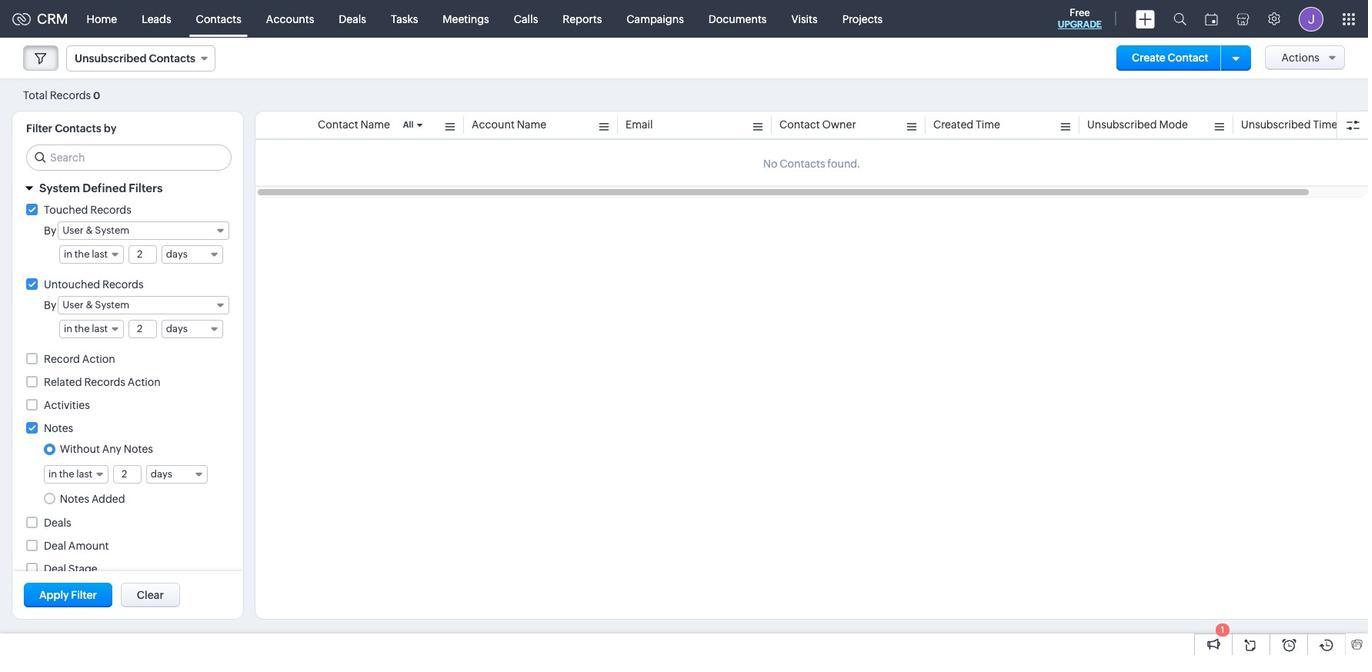 Task type: vqa. For each thing, say whether or not it's contained in the screenshot.
Filter
yes



Task type: locate. For each thing, give the bounding box(es) containing it.
0 horizontal spatial contact
[[318, 118, 358, 131]]

in the last field up untouched records
[[59, 245, 124, 264]]

time right "created"
[[976, 118, 1000, 131]]

days field for untouched records
[[161, 320, 223, 339]]

0 vertical spatial in
[[64, 249, 72, 260]]

contacts right leads
[[196, 13, 241, 25]]

0 vertical spatial deal
[[44, 540, 66, 552]]

unsubscribed mode
[[1087, 118, 1188, 131]]

0 horizontal spatial name
[[360, 118, 390, 131]]

2 deal from the top
[[44, 563, 66, 575]]

0 vertical spatial user & system field
[[58, 222, 229, 240]]

2 name from the left
[[517, 118, 546, 131]]

0 vertical spatial notes
[[44, 422, 73, 435]]

records down the record action
[[84, 376, 125, 389]]

contact for contact owner
[[779, 118, 820, 131]]

contacts
[[196, 13, 241, 25], [149, 52, 195, 65], [55, 122, 101, 135]]

crm
[[37, 11, 68, 27]]

last up the record action
[[92, 323, 108, 335]]

days for notes
[[151, 469, 172, 480]]

contact left all
[[318, 118, 358, 131]]

2 horizontal spatial unsubscribed
[[1241, 118, 1311, 131]]

0 vertical spatial user
[[63, 225, 84, 236]]

time
[[976, 118, 1000, 131], [1313, 118, 1338, 131]]

in the last up untouched records
[[64, 249, 108, 260]]

& for untouched
[[86, 299, 93, 311]]

in for untouched
[[64, 323, 72, 335]]

upgrade
[[1058, 19, 1102, 30]]

system up the touched
[[39, 182, 80, 195]]

in the last field up the record action
[[59, 320, 124, 339]]

system down untouched records
[[95, 299, 129, 311]]

0 vertical spatial last
[[92, 249, 108, 260]]

&
[[86, 225, 93, 236], [86, 299, 93, 311]]

user for untouched
[[63, 299, 84, 311]]

1 time from the left
[[976, 118, 1000, 131]]

meetings
[[443, 13, 489, 25]]

by for touched records
[[44, 225, 56, 237]]

2 & from the top
[[86, 299, 93, 311]]

last
[[92, 249, 108, 260], [92, 323, 108, 335], [76, 469, 92, 480]]

records left '0'
[[50, 89, 91, 101]]

0 vertical spatial contacts
[[196, 13, 241, 25]]

deal up deal stage
[[44, 540, 66, 552]]

deals
[[339, 13, 366, 25], [44, 517, 71, 529]]

by down the touched
[[44, 225, 56, 237]]

system defined filters
[[39, 182, 163, 195]]

user down the untouched
[[63, 299, 84, 311]]

campaigns
[[627, 13, 684, 25]]

apply
[[39, 589, 69, 602]]

contact name
[[318, 118, 390, 131]]

2 user from the top
[[63, 299, 84, 311]]

1 vertical spatial the
[[74, 323, 90, 335]]

& down touched records
[[86, 225, 93, 236]]

calendar image
[[1205, 13, 1218, 25]]

2 vertical spatial days
[[151, 469, 172, 480]]

notes left added
[[60, 493, 89, 505]]

calls
[[514, 13, 538, 25]]

filter down the total
[[26, 122, 52, 135]]

1 vertical spatial user & system
[[63, 299, 129, 311]]

records right the untouched
[[102, 279, 144, 291]]

by down the untouched
[[44, 299, 56, 312]]

in the last
[[64, 249, 108, 260], [64, 323, 108, 335], [48, 469, 92, 480]]

user
[[63, 225, 84, 236], [63, 299, 84, 311]]

1 vertical spatial user & system field
[[58, 296, 229, 315]]

unsubscribed for unsubscribed contacts
[[75, 52, 147, 65]]

total
[[23, 89, 48, 101]]

the
[[74, 249, 90, 260], [74, 323, 90, 335], [59, 469, 74, 480]]

filter
[[26, 122, 52, 135], [71, 589, 97, 602]]

& down untouched records
[[86, 299, 93, 311]]

user & system
[[63, 225, 129, 236], [63, 299, 129, 311]]

2 vertical spatial notes
[[60, 493, 89, 505]]

leads link
[[129, 0, 184, 37]]

notes
[[44, 422, 73, 435], [124, 443, 153, 456], [60, 493, 89, 505]]

the down without
[[59, 469, 74, 480]]

2 vertical spatial in the last
[[48, 469, 92, 480]]

2 user & system field from the top
[[58, 296, 229, 315]]

0 vertical spatial deals
[[339, 13, 366, 25]]

user & system field down 'filters'
[[58, 222, 229, 240]]

search element
[[1164, 0, 1196, 38]]

time down actions
[[1313, 118, 1338, 131]]

1 vertical spatial deal
[[44, 563, 66, 575]]

2 time from the left
[[1313, 118, 1338, 131]]

unsubscribed
[[75, 52, 147, 65], [1087, 118, 1157, 131], [1241, 118, 1311, 131]]

last for touched
[[92, 249, 108, 260]]

system defined filters button
[[12, 175, 243, 202]]

campaigns link
[[614, 0, 696, 37]]

1 user from the top
[[63, 225, 84, 236]]

unsubscribed left mode
[[1087, 118, 1157, 131]]

last down without
[[76, 469, 92, 480]]

1 vertical spatial &
[[86, 299, 93, 311]]

contacts inside field
[[149, 52, 195, 65]]

in the last up the record action
[[64, 323, 108, 335]]

name
[[360, 118, 390, 131], [517, 118, 546, 131]]

deal
[[44, 540, 66, 552], [44, 563, 66, 575]]

records
[[50, 89, 91, 101], [90, 204, 131, 216], [102, 279, 144, 291], [84, 376, 125, 389]]

actions
[[1281, 52, 1320, 64]]

0 vertical spatial days
[[166, 249, 188, 260]]

User & System field
[[58, 222, 229, 240], [58, 296, 229, 315]]

1 deal from the top
[[44, 540, 66, 552]]

by
[[44, 225, 56, 237], [44, 299, 56, 312]]

in the last field
[[59, 245, 124, 264], [59, 320, 124, 339], [44, 466, 109, 484]]

filter down stage
[[71, 589, 97, 602]]

in
[[64, 249, 72, 260], [64, 323, 72, 335], [48, 469, 57, 480]]

deal stage
[[44, 563, 98, 575]]

without any notes
[[60, 443, 153, 456]]

home
[[87, 13, 117, 25]]

by
[[104, 122, 116, 135]]

1 vertical spatial deals
[[44, 517, 71, 529]]

untouched records
[[44, 279, 144, 291]]

last up untouched records
[[92, 249, 108, 260]]

accounts
[[266, 13, 314, 25]]

contact left owner
[[779, 118, 820, 131]]

0 horizontal spatial filter
[[26, 122, 52, 135]]

None text field
[[129, 246, 156, 263], [129, 321, 156, 338], [129, 246, 156, 263], [129, 321, 156, 338]]

1 vertical spatial in the last
[[64, 323, 108, 335]]

account
[[472, 118, 515, 131]]

create contact button
[[1117, 45, 1224, 71]]

None text field
[[114, 467, 141, 483]]

records for related
[[84, 376, 125, 389]]

2 user & system from the top
[[63, 299, 129, 311]]

0 vertical spatial in the last
[[64, 249, 108, 260]]

2 vertical spatial system
[[95, 299, 129, 311]]

days field
[[161, 245, 223, 264], [161, 320, 223, 339], [146, 466, 208, 484]]

unsubscribed time
[[1241, 118, 1338, 131]]

deal up the apply
[[44, 563, 66, 575]]

2 by from the top
[[44, 299, 56, 312]]

1 horizontal spatial unsubscribed
[[1087, 118, 1157, 131]]

1 vertical spatial last
[[92, 323, 108, 335]]

the up the untouched
[[74, 249, 90, 260]]

0
[[93, 90, 100, 101]]

user & system field down untouched records
[[58, 296, 229, 315]]

1 horizontal spatial filter
[[71, 589, 97, 602]]

0 vertical spatial action
[[82, 353, 115, 366]]

system
[[39, 182, 80, 195], [95, 225, 129, 236], [95, 299, 129, 311]]

0 vertical spatial in the last field
[[59, 245, 124, 264]]

1 vertical spatial by
[[44, 299, 56, 312]]

2 vertical spatial the
[[59, 469, 74, 480]]

1 vertical spatial action
[[128, 376, 161, 389]]

time for unsubscribed time
[[1313, 118, 1338, 131]]

0 vertical spatial system
[[39, 182, 80, 195]]

Search text field
[[27, 145, 231, 170]]

0 horizontal spatial action
[[82, 353, 115, 366]]

1 & from the top
[[86, 225, 93, 236]]

1 vertical spatial in the last field
[[59, 320, 124, 339]]

0 vertical spatial days field
[[161, 245, 223, 264]]

name right account
[[517, 118, 546, 131]]

1 vertical spatial days
[[166, 323, 188, 335]]

records down defined
[[90, 204, 131, 216]]

documents link
[[696, 0, 779, 37]]

email
[[626, 118, 653, 131]]

apply filter button
[[24, 583, 112, 608]]

0 horizontal spatial time
[[976, 118, 1000, 131]]

1 horizontal spatial contact
[[779, 118, 820, 131]]

in the last down without
[[48, 469, 92, 480]]

0 vertical spatial &
[[86, 225, 93, 236]]

contacts for filter contacts by
[[55, 122, 101, 135]]

record action
[[44, 353, 115, 366]]

1 vertical spatial in
[[64, 323, 72, 335]]

2 vertical spatial contacts
[[55, 122, 101, 135]]

1 vertical spatial contacts
[[149, 52, 195, 65]]

1 user & system field from the top
[[58, 222, 229, 240]]

system for touched
[[95, 225, 129, 236]]

filter inside button
[[71, 589, 97, 602]]

stage
[[68, 563, 98, 575]]

0 horizontal spatial unsubscribed
[[75, 52, 147, 65]]

1 vertical spatial user
[[63, 299, 84, 311]]

2 vertical spatial in
[[48, 469, 57, 480]]

notes down activities
[[44, 422, 73, 435]]

1 by from the top
[[44, 225, 56, 237]]

contacts down leads
[[149, 52, 195, 65]]

total records 0
[[23, 89, 100, 101]]

amount
[[68, 540, 109, 552]]

added
[[91, 493, 125, 505]]

1 user & system from the top
[[63, 225, 129, 236]]

notes right "any"
[[124, 443, 153, 456]]

0 vertical spatial user & system
[[63, 225, 129, 236]]

contact right create
[[1168, 52, 1209, 64]]

in the last field for untouched
[[59, 320, 124, 339]]

user & system down untouched records
[[63, 299, 129, 311]]

unsubscribed up '0'
[[75, 52, 147, 65]]

contact
[[1168, 52, 1209, 64], [318, 118, 358, 131], [779, 118, 820, 131]]

& for touched
[[86, 225, 93, 236]]

0 vertical spatial the
[[74, 249, 90, 260]]

unsubscribed down actions
[[1241, 118, 1311, 131]]

1 vertical spatial days field
[[161, 320, 223, 339]]

contacts left by
[[55, 122, 101, 135]]

records for total
[[50, 89, 91, 101]]

created time
[[933, 118, 1000, 131]]

1 name from the left
[[360, 118, 390, 131]]

1 vertical spatial system
[[95, 225, 129, 236]]

2 horizontal spatial contact
[[1168, 52, 1209, 64]]

2 vertical spatial in the last field
[[44, 466, 109, 484]]

free upgrade
[[1058, 7, 1102, 30]]

1 horizontal spatial name
[[517, 118, 546, 131]]

1 horizontal spatial time
[[1313, 118, 1338, 131]]

0 vertical spatial by
[[44, 225, 56, 237]]

action
[[82, 353, 115, 366], [128, 376, 161, 389]]

1 vertical spatial filter
[[71, 589, 97, 602]]

in the last field down without
[[44, 466, 109, 484]]

system down touched records
[[95, 225, 129, 236]]

user down the touched
[[63, 225, 84, 236]]

name left all
[[360, 118, 390, 131]]

mode
[[1159, 118, 1188, 131]]

unsubscribed contacts
[[75, 52, 195, 65]]

the up the record action
[[74, 323, 90, 335]]

user & system down touched records
[[63, 225, 129, 236]]

0 horizontal spatial deals
[[44, 517, 71, 529]]

unsubscribed inside "unsubscribed contacts" field
[[75, 52, 147, 65]]

2 vertical spatial days field
[[146, 466, 208, 484]]

touched records
[[44, 204, 131, 216]]

user for touched
[[63, 225, 84, 236]]

contacts for unsubscribed contacts
[[149, 52, 195, 65]]

filter contacts by
[[26, 122, 116, 135]]

deals left tasks 'link'
[[339, 13, 366, 25]]

notes added
[[60, 493, 125, 505]]

days
[[166, 249, 188, 260], [166, 323, 188, 335], [151, 469, 172, 480]]

1 horizontal spatial deals
[[339, 13, 366, 25]]

deals up deal amount
[[44, 517, 71, 529]]



Task type: describe. For each thing, give the bounding box(es) containing it.
record
[[44, 353, 80, 366]]

the for untouched
[[74, 323, 90, 335]]

system inside system defined filters dropdown button
[[39, 182, 80, 195]]

profile image
[[1299, 7, 1323, 31]]

1 vertical spatial notes
[[124, 443, 153, 456]]

search image
[[1173, 12, 1187, 25]]

crm link
[[12, 11, 68, 27]]

Unsubscribed Contacts field
[[66, 45, 215, 72]]

notes for notes
[[44, 422, 73, 435]]

records for touched
[[90, 204, 131, 216]]

free
[[1070, 7, 1090, 18]]

the for touched
[[74, 249, 90, 260]]

projects
[[842, 13, 883, 25]]

deal for deal amount
[[44, 540, 66, 552]]

0 vertical spatial filter
[[26, 122, 52, 135]]

any
[[102, 443, 122, 456]]

profile element
[[1290, 0, 1333, 37]]

deal amount
[[44, 540, 109, 552]]

visits
[[791, 13, 818, 25]]

user & system field for untouched records
[[58, 296, 229, 315]]

user & system for untouched
[[63, 299, 129, 311]]

owner
[[822, 118, 856, 131]]

filters
[[129, 182, 163, 195]]

time for created time
[[976, 118, 1000, 131]]

create menu image
[[1136, 10, 1155, 28]]

calls link
[[501, 0, 550, 37]]

leads
[[142, 13, 171, 25]]

defined
[[83, 182, 126, 195]]

user & system for touched
[[63, 225, 129, 236]]

contact for contact name
[[318, 118, 358, 131]]

create menu element
[[1127, 0, 1164, 37]]

system for untouched
[[95, 299, 129, 311]]

home link
[[74, 0, 129, 37]]

reports link
[[550, 0, 614, 37]]

deal for deal stage
[[44, 563, 66, 575]]

contact owner
[[779, 118, 856, 131]]

1
[[1221, 626, 1224, 635]]

unsubscribed for unsubscribed mode
[[1087, 118, 1157, 131]]

created
[[933, 118, 974, 131]]

touched
[[44, 204, 88, 216]]

account name
[[472, 118, 546, 131]]

deals link
[[327, 0, 379, 37]]

clear
[[137, 589, 164, 602]]

days field for notes
[[146, 466, 208, 484]]

logo image
[[12, 13, 31, 25]]

notes for notes added
[[60, 493, 89, 505]]

days for untouched records
[[166, 323, 188, 335]]

activities
[[44, 399, 90, 412]]

all
[[403, 120, 413, 129]]

last for untouched
[[92, 323, 108, 335]]

days field for touched records
[[161, 245, 223, 264]]

unsubscribed for unsubscribed time
[[1241, 118, 1311, 131]]

untouched
[[44, 279, 100, 291]]

1 horizontal spatial action
[[128, 376, 161, 389]]

accounts link
[[254, 0, 327, 37]]

user & system field for touched records
[[58, 222, 229, 240]]

name for contact name
[[360, 118, 390, 131]]

projects link
[[830, 0, 895, 37]]

records for untouched
[[102, 279, 144, 291]]

name for account name
[[517, 118, 546, 131]]

related records action
[[44, 376, 161, 389]]

visits link
[[779, 0, 830, 37]]

in the last for touched
[[64, 249, 108, 260]]

days for touched records
[[166, 249, 188, 260]]

contacts link
[[184, 0, 254, 37]]

2 vertical spatial last
[[76, 469, 92, 480]]

without
[[60, 443, 100, 456]]

meetings link
[[430, 0, 501, 37]]

reports
[[563, 13, 602, 25]]

by for untouched records
[[44, 299, 56, 312]]

tasks
[[391, 13, 418, 25]]

contact inside button
[[1168, 52, 1209, 64]]

tasks link
[[379, 0, 430, 37]]

related
[[44, 376, 82, 389]]

in the last for untouched
[[64, 323, 108, 335]]

in for touched
[[64, 249, 72, 260]]

create contact
[[1132, 52, 1209, 64]]

create
[[1132, 52, 1166, 64]]

documents
[[709, 13, 767, 25]]

apply filter
[[39, 589, 97, 602]]

in the last field for touched
[[59, 245, 124, 264]]



